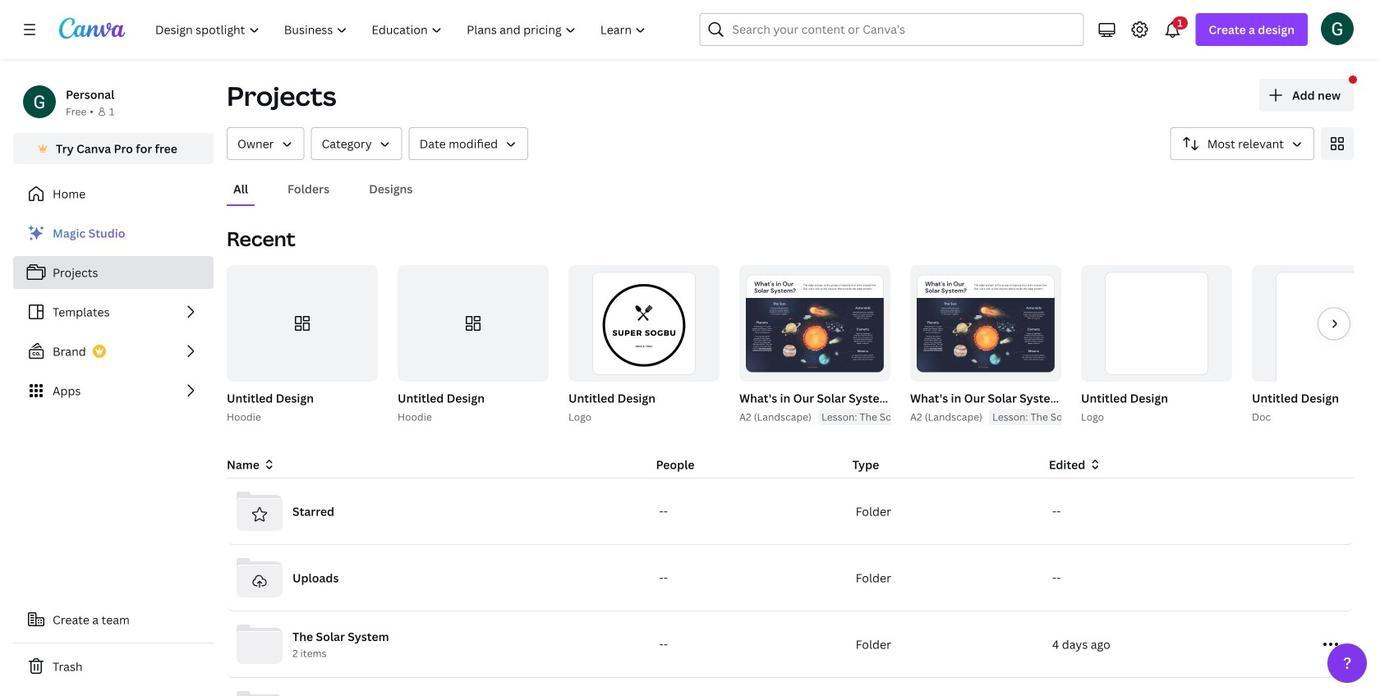 Task type: locate. For each thing, give the bounding box(es) containing it.
8 group from the left
[[740, 265, 891, 382]]

Owner button
[[227, 127, 304, 160]]

7 group from the left
[[736, 265, 949, 426]]

list
[[13, 217, 214, 408]]

group
[[224, 265, 378, 426], [227, 265, 378, 382], [394, 265, 549, 426], [398, 265, 549, 382], [565, 265, 720, 426], [569, 265, 720, 382], [736, 265, 949, 426], [740, 265, 891, 382], [907, 265, 1120, 426], [911, 265, 1062, 382], [1078, 265, 1233, 426], [1081, 265, 1233, 382], [1249, 265, 1381, 426], [1252, 265, 1381, 418]]

5 group from the left
[[565, 265, 720, 426]]

14 group from the left
[[1252, 265, 1381, 418]]

None search field
[[700, 13, 1084, 46]]

4 group from the left
[[398, 265, 549, 382]]

greg robinson image
[[1321, 12, 1354, 45]]

1 group from the left
[[224, 265, 378, 426]]

Sort by button
[[1171, 127, 1315, 160]]

10 group from the left
[[911, 265, 1062, 382]]

2 group from the left
[[227, 265, 378, 382]]



Task type: describe. For each thing, give the bounding box(es) containing it.
9 group from the left
[[907, 265, 1120, 426]]

Date modified button
[[409, 127, 529, 160]]

Category button
[[311, 127, 402, 160]]

12 group from the left
[[1081, 265, 1233, 382]]

top level navigation element
[[145, 13, 660, 46]]

3 group from the left
[[394, 265, 549, 426]]

11 group from the left
[[1078, 265, 1233, 426]]

Search search field
[[733, 14, 1051, 45]]

6 group from the left
[[569, 265, 720, 382]]

13 group from the left
[[1249, 265, 1381, 426]]



Task type: vqa. For each thing, say whether or not it's contained in the screenshot.
5th group from right
yes



